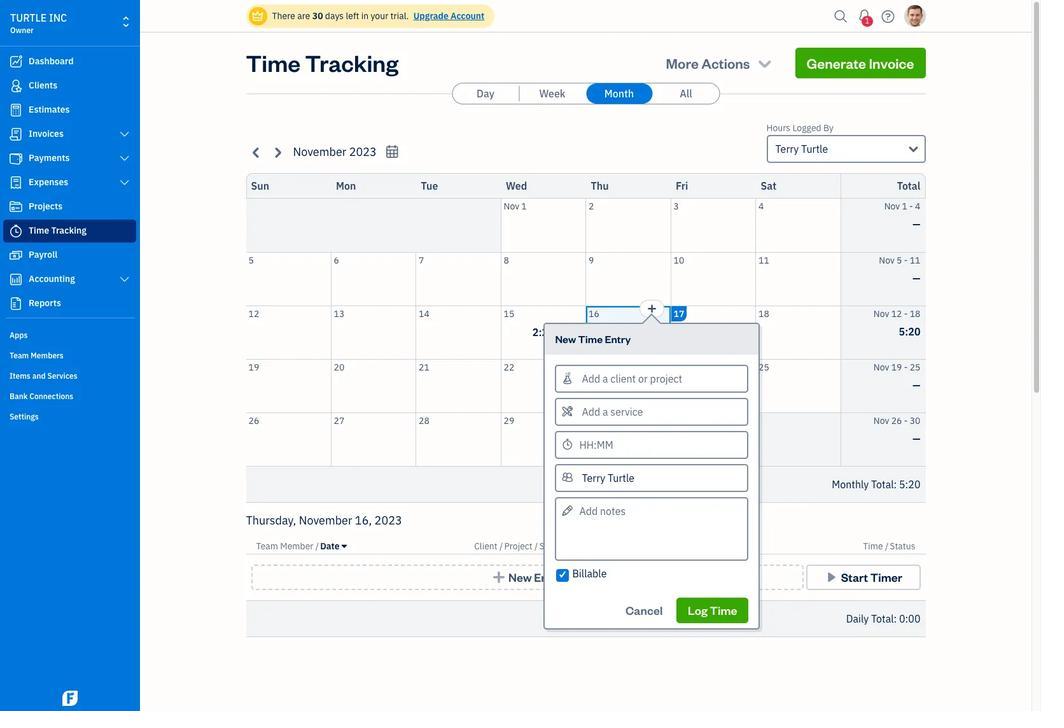 Task type: vqa. For each thing, say whether or not it's contained in the screenshot.
any
no



Task type: describe. For each thing, give the bounding box(es) containing it.
12 button
[[246, 306, 331, 359]]

invoices link
[[3, 123, 136, 146]]

status
[[890, 541, 916, 552]]

1 button
[[855, 3, 875, 29]]

25 inside nov 19 - 25 —
[[910, 361, 921, 373]]

go to help image
[[878, 7, 899, 26]]

inc
[[49, 11, 67, 24]]

26 inside button
[[249, 415, 259, 426]]

26 button
[[246, 413, 331, 466]]

Add a client or project text field
[[557, 366, 748, 391]]

chevron large down image for invoices
[[119, 129, 131, 139]]

team for team members
[[10, 351, 29, 360]]

time / status
[[863, 541, 916, 552]]

4 inside 'nov 1 - 4 —'
[[916, 201, 921, 212]]

2 button
[[586, 199, 671, 252]]

previous month image
[[249, 145, 264, 159]]

nov 26 - 30 —
[[874, 415, 921, 445]]

13 button
[[331, 306, 416, 359]]

Add notes text field
[[555, 497, 749, 561]]

thu
[[591, 180, 609, 192]]

new time entry
[[555, 332, 631, 345]]

your
[[371, 10, 389, 22]]

chevron large down image for accounting
[[119, 274, 131, 285]]

date
[[320, 541, 340, 552]]

items and services
[[10, 371, 77, 381]]

17
[[674, 308, 685, 319]]

3
[[674, 201, 679, 212]]

time down the 16 in the right top of the page
[[578, 332, 603, 345]]

days
[[325, 10, 344, 22]]

member
[[280, 541, 314, 552]]

upgrade account link
[[411, 10, 485, 22]]

0 vertical spatial total
[[897, 180, 921, 192]]

3 / from the left
[[535, 541, 538, 552]]

thursday, november 16, 2023
[[246, 513, 402, 528]]

- for nov 5 - 11 —
[[905, 254, 908, 266]]

- for nov 1 - 4 —
[[910, 201, 913, 212]]

5 / from the left
[[885, 541, 889, 552]]

thursday,
[[246, 513, 296, 528]]

0 horizontal spatial 30
[[312, 10, 323, 22]]

— for nov 5 - 11 —
[[913, 272, 921, 284]]

terry turtle button
[[767, 135, 926, 163]]

bank connections
[[10, 392, 73, 401]]

bank
[[10, 392, 28, 401]]

30 button
[[586, 413, 671, 466]]

timer image
[[8, 225, 24, 237]]

expense image
[[8, 176, 24, 189]]

4 button
[[756, 199, 841, 252]]

invoices
[[29, 128, 64, 139]]

play image
[[825, 571, 839, 584]]

30 inside nov 26 - 30 —
[[910, 415, 921, 426]]

bank connections link
[[3, 386, 136, 406]]

time tracking inside main element
[[29, 225, 87, 236]]

nov for nov 26 - 30 —
[[874, 415, 890, 426]]

more actions
[[666, 54, 750, 72]]

terry turtle
[[776, 143, 828, 155]]

payroll link
[[3, 244, 136, 267]]

- for nov 26 - 30 —
[[905, 415, 908, 426]]

next month image
[[270, 145, 285, 159]]

25 button
[[756, 359, 841, 412]]

Duration text field
[[555, 431, 749, 459]]

chevron large down image for payments
[[119, 153, 131, 164]]

month
[[605, 87, 634, 100]]

chevron large down image for expenses
[[119, 178, 131, 188]]

25 inside button
[[759, 361, 770, 373]]

dashboard image
[[8, 55, 24, 68]]

freshbooks image
[[60, 691, 80, 706]]

time inside main element
[[29, 225, 49, 236]]

14
[[419, 308, 430, 319]]

nov for nov 1 - 4 —
[[885, 201, 900, 212]]

26 inside nov 26 - 30 —
[[892, 415, 902, 426]]

team member /
[[256, 541, 319, 552]]

daily total : 0:00
[[847, 612, 921, 625]]

1 horizontal spatial entry
[[605, 332, 631, 345]]

3 button
[[671, 199, 756, 252]]

mon
[[336, 180, 356, 192]]

main element
[[0, 0, 172, 711]]

total for monthly total
[[872, 478, 894, 491]]

1 for nov 1 - 4 —
[[902, 201, 908, 212]]

- for nov 12 - 18 5:20
[[905, 308, 908, 319]]

: for monthly total
[[894, 478, 897, 491]]

9
[[589, 254, 594, 266]]

turtle
[[10, 11, 47, 24]]

— for nov 26 - 30 —
[[913, 432, 921, 445]]

plus image
[[492, 571, 506, 584]]

— for nov 19 - 25 —
[[913, 378, 921, 391]]

payments link
[[3, 147, 136, 170]]

: for daily total
[[894, 612, 897, 625]]

settings link
[[3, 407, 136, 426]]

hours logged by
[[767, 122, 834, 134]]

entry inside button
[[534, 570, 563, 584]]

27 button
[[331, 413, 416, 466]]

10 button
[[671, 252, 756, 305]]

8 button
[[501, 252, 586, 305]]

reports link
[[3, 292, 136, 315]]

sat
[[761, 180, 777, 192]]

terry
[[776, 143, 799, 155]]

project image
[[8, 201, 24, 213]]

generate
[[807, 54, 867, 72]]

total for daily total
[[872, 612, 894, 625]]

account
[[451, 10, 485, 22]]

23 button
[[586, 359, 671, 412]]

nov for nov 1
[[504, 201, 520, 212]]

0 vertical spatial november
[[293, 145, 347, 159]]

expenses
[[29, 176, 68, 188]]

estimates
[[29, 104, 70, 115]]

and
[[32, 371, 46, 381]]

start timer button
[[806, 565, 921, 590]]

timer
[[871, 570, 903, 584]]

12 inside 12 button
[[249, 308, 259, 319]]

billable
[[573, 567, 607, 580]]

wed
[[506, 180, 527, 192]]

18 inside nov 12 - 18 5:20
[[910, 308, 921, 319]]

1 inside '1' dropdown button
[[865, 16, 870, 25]]

2
[[589, 201, 594, 212]]

client
[[474, 541, 498, 552]]

services
[[47, 371, 77, 381]]

payment image
[[8, 152, 24, 165]]

new for new entry
[[509, 570, 532, 584]]

21 button
[[416, 359, 501, 412]]

11 inside button
[[759, 254, 770, 266]]

projects link
[[3, 195, 136, 218]]

2:20
[[533, 326, 554, 339]]

service link
[[540, 541, 571, 552]]

10
[[674, 254, 685, 266]]

monthly
[[832, 478, 869, 491]]

1 horizontal spatial tracking
[[305, 48, 399, 78]]

clients
[[29, 80, 57, 91]]

are
[[297, 10, 310, 22]]

nov 19 - 25 —
[[874, 361, 921, 391]]



Task type: locate. For each thing, give the bounding box(es) containing it.
0 horizontal spatial 11
[[759, 254, 770, 266]]

2 5 from the left
[[897, 254, 902, 266]]

nov up nov 5 - 11 —
[[885, 201, 900, 212]]

— inside nov 5 - 11 —
[[913, 272, 921, 284]]

0 vertical spatial chevron large down image
[[119, 129, 131, 139]]

1 19 from the left
[[249, 361, 259, 373]]

2 vertical spatial total
[[872, 612, 894, 625]]

0 vertical spatial team
[[10, 351, 29, 360]]

2 26 from the left
[[892, 415, 902, 426]]

20 button
[[331, 359, 416, 412]]

2023
[[349, 145, 377, 159], [375, 513, 402, 528]]

1 horizontal spatial 5
[[897, 254, 902, 266]]

0 vertical spatial :
[[894, 478, 897, 491]]

new inside button
[[509, 570, 532, 584]]

1 vertical spatial november
[[299, 513, 352, 528]]

1 : from the top
[[894, 478, 897, 491]]

nov 1
[[504, 201, 527, 212]]

15
[[504, 308, 515, 319]]

1 horizontal spatial 25
[[910, 361, 921, 373]]

team down thursday,
[[256, 541, 278, 552]]

team inside team members link
[[10, 351, 29, 360]]

1 up nov 5 - 11 —
[[902, 201, 908, 212]]

— up nov 12 - 18 5:20
[[913, 272, 921, 284]]

12 down 5 button
[[249, 308, 259, 319]]

0 horizontal spatial 12
[[249, 308, 259, 319]]

16
[[589, 308, 600, 319]]

invoice
[[869, 54, 915, 72]]

cancel button
[[614, 598, 674, 623]]

1 vertical spatial 2023
[[375, 513, 402, 528]]

2 / from the left
[[500, 541, 503, 552]]

8
[[504, 254, 509, 266]]

chevron large down image up payments link
[[119, 129, 131, 139]]

1 vertical spatial entry
[[534, 570, 563, 584]]

18 down 11 button
[[759, 308, 770, 319]]

19 button
[[246, 359, 331, 412]]

nov down nov 12 - 18 5:20
[[874, 361, 890, 373]]

status link
[[890, 541, 916, 552]]

1 — from the top
[[913, 218, 921, 230]]

items and services link
[[3, 366, 136, 385]]

nov inside nov 12 - 18 5:20
[[874, 308, 890, 319]]

— inside 'nov 1 - 4 —'
[[913, 218, 921, 230]]

new right "plus" image at the left bottom of page
[[509, 570, 532, 584]]

log time
[[688, 603, 738, 618]]

2 chevron large down image from the top
[[119, 274, 131, 285]]

3 — from the top
[[913, 378, 921, 391]]

time
[[246, 48, 301, 78], [29, 225, 49, 236], [578, 332, 603, 345], [863, 541, 883, 552], [710, 603, 738, 618]]

chart image
[[8, 273, 24, 286]]

time tracking down days
[[246, 48, 399, 78]]

client / project / service / note
[[474, 541, 595, 552]]

1 horizontal spatial time tracking
[[246, 48, 399, 78]]

day
[[477, 87, 495, 100]]

18
[[759, 308, 770, 319], [910, 308, 921, 319]]

30 inside button
[[589, 415, 600, 426]]

apps link
[[3, 325, 136, 344]]

chevron large down image inside accounting link
[[119, 274, 131, 285]]

22 button
[[501, 359, 586, 412]]

0 horizontal spatial time tracking
[[29, 225, 87, 236]]

0 vertical spatial new
[[555, 332, 576, 345]]

1 inside 'nov 1 - 4 —'
[[902, 201, 908, 212]]

19 down 12 button
[[249, 361, 259, 373]]

5:20
[[899, 325, 921, 338], [900, 478, 921, 491]]

time tracking down projects link at the left of the page
[[29, 225, 87, 236]]

new
[[555, 332, 576, 345], [509, 570, 532, 584]]

1 inside nov 1 button
[[522, 201, 527, 212]]

2 11 from the left
[[910, 254, 921, 266]]

1 horizontal spatial 1
[[865, 16, 870, 25]]

25 down "18" button
[[759, 361, 770, 373]]

25
[[759, 361, 770, 373], [910, 361, 921, 373]]

estimates link
[[3, 99, 136, 122]]

1 horizontal spatial team
[[256, 541, 278, 552]]

0 horizontal spatial tracking
[[51, 225, 87, 236]]

26 down nov 19 - 25 —
[[892, 415, 902, 426]]

/ right client
[[500, 541, 503, 552]]

nov for nov 5 - 11 —
[[879, 254, 895, 266]]

logged
[[793, 122, 822, 134]]

: right monthly
[[894, 478, 897, 491]]

5 inside button
[[249, 254, 254, 266]]

items
[[10, 371, 30, 381]]

— up monthly total : 5:20
[[913, 432, 921, 445]]

0 vertical spatial entry
[[605, 332, 631, 345]]

day link
[[453, 83, 519, 104]]

chevrondown image
[[756, 54, 774, 72]]

1 horizontal spatial 12
[[892, 308, 902, 319]]

nov 1 - 4 —
[[885, 201, 921, 230]]

1 horizontal spatial 4
[[916, 201, 921, 212]]

11 inside nov 5 - 11 —
[[910, 254, 921, 266]]

report image
[[8, 297, 24, 310]]

1 vertical spatial chevron large down image
[[119, 274, 131, 285]]

— for nov 1 - 4 —
[[913, 218, 921, 230]]

:
[[894, 478, 897, 491], [894, 612, 897, 625]]

5:20 inside nov 12 - 18 5:20
[[899, 325, 921, 338]]

- inside nov 26 - 30 —
[[905, 415, 908, 426]]

nov down 'nov 1 - 4 —'
[[879, 254, 895, 266]]

- inside nov 5 - 11 —
[[905, 254, 908, 266]]

1 horizontal spatial 19
[[892, 361, 902, 373]]

chevron large down image down invoices link
[[119, 153, 131, 164]]

1 horizontal spatial 18
[[910, 308, 921, 319]]

5 inside nov 5 - 11 —
[[897, 254, 902, 266]]

20
[[334, 361, 345, 373]]

1 12 from the left
[[249, 308, 259, 319]]

1 vertical spatial 5:20
[[900, 478, 921, 491]]

new entry
[[509, 570, 563, 584]]

caretdown image
[[342, 541, 347, 551]]

4 inside button
[[759, 201, 764, 212]]

projects
[[29, 201, 63, 212]]

0 horizontal spatial entry
[[534, 570, 563, 584]]

1 down wed at the top of the page
[[522, 201, 527, 212]]

nov for nov 19 - 25 —
[[874, 361, 890, 373]]

1
[[865, 16, 870, 25], [522, 201, 527, 212], [902, 201, 908, 212]]

23
[[589, 361, 600, 373]]

0 horizontal spatial 26
[[249, 415, 259, 426]]

1 5 from the left
[[249, 254, 254, 266]]

owner
[[10, 25, 34, 35]]

1 chevron large down image from the top
[[119, 129, 131, 139]]

time down there
[[246, 48, 301, 78]]

30 right are at the top of the page
[[312, 10, 323, 22]]

1 horizontal spatial 11
[[910, 254, 921, 266]]

19 down nov 12 - 18 5:20
[[892, 361, 902, 373]]

Add a team member text field
[[557, 465, 748, 491]]

16,
[[355, 513, 372, 528]]

14 button
[[416, 306, 501, 359]]

0 horizontal spatial new
[[509, 570, 532, 584]]

nov down nov 5 - 11 —
[[874, 308, 890, 319]]

2 18 from the left
[[910, 308, 921, 319]]

0 horizontal spatial 25
[[759, 361, 770, 373]]

12
[[249, 308, 259, 319], [892, 308, 902, 319]]

monthly total : 5:20
[[832, 478, 921, 491]]

— up nov 5 - 11 —
[[913, 218, 921, 230]]

nov inside nov 19 - 25 —
[[874, 361, 890, 373]]

generate invoice button
[[795, 48, 926, 78]]

2 — from the top
[[913, 272, 921, 284]]

team down apps
[[10, 351, 29, 360]]

total right monthly
[[872, 478, 894, 491]]

actions
[[702, 54, 750, 72]]

26 down 19 button on the bottom
[[249, 415, 259, 426]]

2 : from the top
[[894, 612, 897, 625]]

chevron large down image inside expenses link
[[119, 178, 131, 188]]

25 down nov 12 - 18 5:20
[[910, 361, 921, 373]]

2 19 from the left
[[892, 361, 902, 373]]

4 — from the top
[[913, 432, 921, 445]]

1 11 from the left
[[759, 254, 770, 266]]

0 vertical spatial 2023
[[349, 145, 377, 159]]

crown image
[[251, 9, 265, 23]]

2023 left choose a date image
[[349, 145, 377, 159]]

— inside nov 19 - 25 —
[[913, 378, 921, 391]]

reports
[[29, 297, 61, 309]]

1 horizontal spatial 30
[[589, 415, 600, 426]]

9 button
[[586, 252, 671, 305]]

november right next month icon
[[293, 145, 347, 159]]

29 button
[[501, 413, 586, 466]]

28 button
[[416, 413, 501, 466]]

month link
[[586, 83, 653, 104]]

search image
[[831, 7, 851, 26]]

12 inside nov 12 - 18 5:20
[[892, 308, 902, 319]]

/ left status
[[885, 541, 889, 552]]

0 vertical spatial tracking
[[305, 48, 399, 78]]

team for team member /
[[256, 541, 278, 552]]

nov 1 button
[[501, 199, 586, 252]]

november up date
[[299, 513, 352, 528]]

- inside nov 19 - 25 —
[[905, 361, 908, 373]]

new right 2:20 on the right top of the page
[[555, 332, 576, 345]]

21
[[419, 361, 430, 373]]

0 horizontal spatial 5
[[249, 254, 254, 266]]

5 button
[[246, 252, 331, 305]]

/ left the 'note'
[[571, 541, 574, 552]]

add a time entry image
[[647, 301, 657, 316]]

chevron large down image up projects link at the left of the page
[[119, 178, 131, 188]]

tracking down projects link at the left of the page
[[51, 225, 87, 236]]

turtle
[[802, 143, 828, 155]]

time left status
[[863, 541, 883, 552]]

- inside nov 12 - 18 5:20
[[905, 308, 908, 319]]

1 horizontal spatial new
[[555, 332, 576, 345]]

6 button
[[331, 252, 416, 305]]

19 inside 19 button
[[249, 361, 259, 373]]

0 horizontal spatial 4
[[759, 201, 764, 212]]

chevron large down image inside payments link
[[119, 153, 131, 164]]

1 26 from the left
[[249, 415, 259, 426]]

4 / from the left
[[571, 541, 574, 552]]

fri
[[676, 180, 689, 192]]

2 12 from the left
[[892, 308, 902, 319]]

: left 0:00
[[894, 612, 897, 625]]

log
[[688, 603, 708, 618]]

5:20 up nov 19 - 25 —
[[899, 325, 921, 338]]

choose a date image
[[385, 145, 400, 159]]

- inside 'nov 1 - 4 —'
[[910, 201, 913, 212]]

time inside button
[[710, 603, 738, 618]]

nov inside nov 26 - 30 —
[[874, 415, 890, 426]]

nov inside nov 5 - 11 —
[[879, 254, 895, 266]]

estimate image
[[8, 104, 24, 117]]

1 vertical spatial total
[[872, 478, 894, 491]]

1 vertical spatial tracking
[[51, 225, 87, 236]]

1 left go to help image
[[865, 16, 870, 25]]

11 down 4 button
[[759, 254, 770, 266]]

0 horizontal spatial 1
[[522, 201, 527, 212]]

2 25 from the left
[[910, 361, 921, 373]]

1 4 from the left
[[759, 201, 764, 212]]

chevron large down image
[[119, 129, 131, 139], [119, 178, 131, 188]]

11
[[759, 254, 770, 266], [910, 254, 921, 266]]

19 inside nov 19 - 25 —
[[892, 361, 902, 373]]

30 down nov 19 - 25 —
[[910, 415, 921, 426]]

29
[[504, 415, 515, 426]]

accounting
[[29, 273, 75, 285]]

2 4 from the left
[[916, 201, 921, 212]]

trial.
[[391, 10, 409, 22]]

team members
[[10, 351, 64, 360]]

left
[[346, 10, 359, 22]]

nov down nov 19 - 25 —
[[874, 415, 890, 426]]

generate invoice
[[807, 54, 915, 72]]

chevron large down image down payroll link
[[119, 274, 131, 285]]

log time button
[[677, 598, 749, 623]]

24 button
[[671, 359, 756, 412]]

clients link
[[3, 74, 136, 97]]

2 horizontal spatial 1
[[902, 201, 908, 212]]

new for new time entry
[[555, 332, 576, 345]]

1 vertical spatial new
[[509, 570, 532, 584]]

0 horizontal spatial team
[[10, 351, 29, 360]]

time right timer icon
[[29, 225, 49, 236]]

1 vertical spatial team
[[256, 541, 278, 552]]

nov inside button
[[504, 201, 520, 212]]

4
[[759, 201, 764, 212], [916, 201, 921, 212]]

1 chevron large down image from the top
[[119, 153, 131, 164]]

- for nov 19 - 25 —
[[905, 361, 908, 373]]

12 down nov 5 - 11 —
[[892, 308, 902, 319]]

1 vertical spatial time tracking
[[29, 225, 87, 236]]

settings
[[10, 412, 39, 421]]

client image
[[8, 80, 24, 92]]

1 vertical spatial chevron large down image
[[119, 178, 131, 188]]

0 vertical spatial time tracking
[[246, 48, 399, 78]]

5:20 down nov 26 - 30 —
[[900, 478, 921, 491]]

30 down "23" button
[[589, 415, 600, 426]]

0 horizontal spatial 18
[[759, 308, 770, 319]]

nov
[[504, 201, 520, 212], [885, 201, 900, 212], [879, 254, 895, 266], [874, 308, 890, 319], [874, 361, 890, 373], [874, 415, 890, 426]]

apps
[[10, 330, 28, 340]]

payments
[[29, 152, 70, 164]]

Add a service text field
[[557, 399, 748, 424]]

1 vertical spatial :
[[894, 612, 897, 625]]

tracking inside time tracking link
[[51, 225, 87, 236]]

2 chevron large down image from the top
[[119, 178, 131, 188]]

11 down 'nov 1 - 4 —'
[[910, 254, 921, 266]]

0 vertical spatial chevron large down image
[[119, 153, 131, 164]]

note
[[576, 541, 595, 552]]

dashboard link
[[3, 50, 136, 73]]

0 horizontal spatial 19
[[249, 361, 259, 373]]

11 button
[[756, 252, 841, 305]]

18 inside button
[[759, 308, 770, 319]]

time tracking link
[[3, 220, 136, 243]]

chevron large down image
[[119, 153, 131, 164], [119, 274, 131, 285]]

1 18 from the left
[[759, 308, 770, 319]]

/ left service on the right of page
[[535, 541, 538, 552]]

1 for nov 1
[[522, 201, 527, 212]]

24
[[674, 361, 685, 373]]

2 horizontal spatial 30
[[910, 415, 921, 426]]

18 button
[[756, 306, 841, 359]]

hours
[[767, 122, 791, 134]]

invoice image
[[8, 128, 24, 141]]

tracking down left
[[305, 48, 399, 78]]

project link
[[504, 541, 535, 552]]

— up nov 26 - 30 —
[[913, 378, 921, 391]]

tue
[[421, 180, 438, 192]]

date link
[[320, 541, 347, 552]]

/ left date
[[316, 541, 319, 552]]

1 25 from the left
[[759, 361, 770, 373]]

1 / from the left
[[316, 541, 319, 552]]

— inside nov 26 - 30 —
[[913, 432, 921, 445]]

total right daily
[[872, 612, 894, 625]]

26
[[249, 415, 259, 426], [892, 415, 902, 426]]

nov down wed at the top of the page
[[504, 201, 520, 212]]

nov inside 'nov 1 - 4 —'
[[885, 201, 900, 212]]

total up 'nov 1 - 4 —'
[[897, 180, 921, 192]]

time right log
[[710, 603, 738, 618]]

1 horizontal spatial 26
[[892, 415, 902, 426]]

6
[[334, 254, 339, 266]]

18 down nov 5 - 11 —
[[910, 308, 921, 319]]

money image
[[8, 249, 24, 262]]

2023 right 16,
[[375, 513, 402, 528]]

in
[[361, 10, 369, 22]]

0 vertical spatial 5:20
[[899, 325, 921, 338]]

connections
[[29, 392, 73, 401]]

november 2023
[[293, 145, 377, 159]]

nov for nov 12 - 18 5:20
[[874, 308, 890, 319]]



